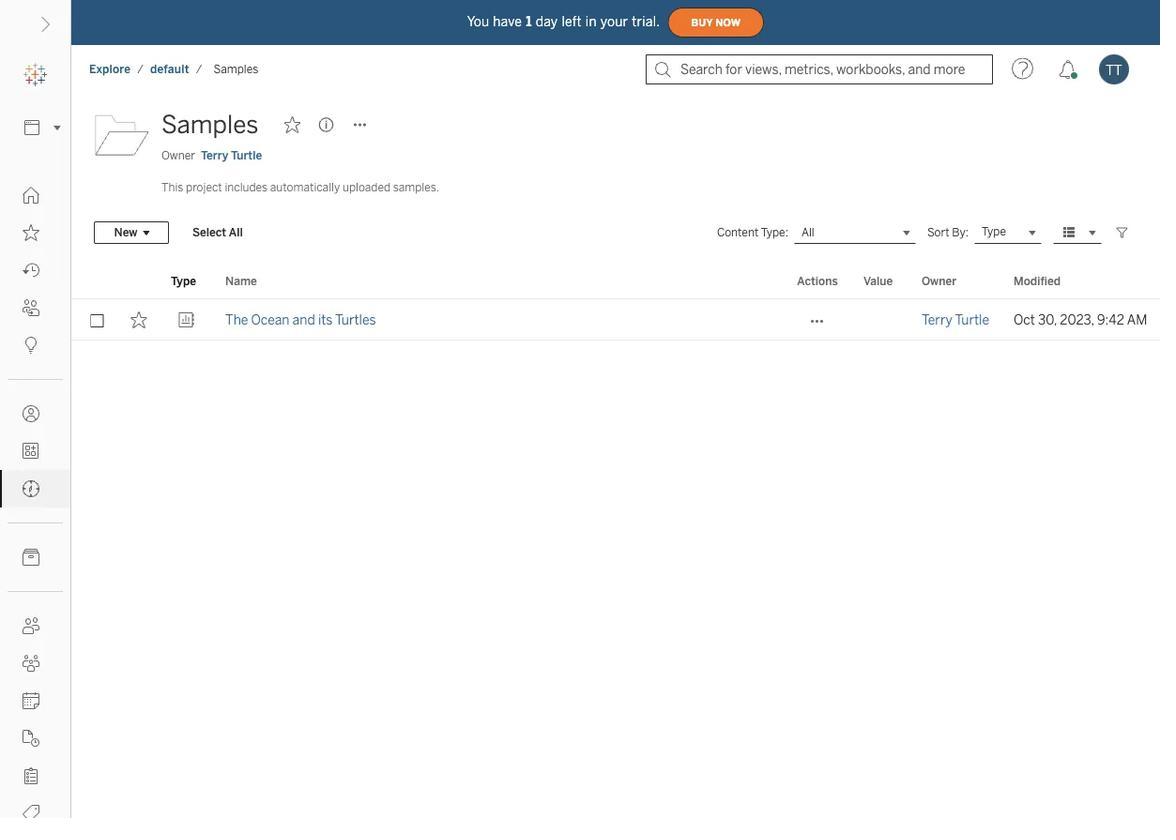 Task type: vqa. For each thing, say whether or not it's contained in the screenshot.
the bottom Terry
yes



Task type: locate. For each thing, give the bounding box(es) containing it.
1 vertical spatial owner
[[922, 274, 957, 288]]

this
[[161, 181, 183, 194]]

terry
[[201, 149, 228, 162], [922, 312, 953, 328]]

now
[[716, 17, 741, 28]]

samples
[[214, 62, 258, 76], [161, 110, 258, 139]]

1 horizontal spatial /
[[196, 62, 202, 76]]

left
[[562, 14, 582, 29]]

turtle inside "row"
[[955, 312, 989, 328]]

all inside select all button
[[229, 226, 243, 240]]

default
[[150, 62, 189, 76]]

0 horizontal spatial terry turtle link
[[201, 147, 262, 164]]

navigation panel element
[[0, 56, 70, 818]]

1 all from the left
[[229, 226, 243, 240]]

explore
[[89, 62, 131, 76]]

1 vertical spatial turtle
[[955, 312, 989, 328]]

30,
[[1038, 312, 1057, 328]]

owner terry turtle
[[161, 149, 262, 162]]

/ right default link
[[196, 62, 202, 76]]

1 vertical spatial terry
[[922, 312, 953, 328]]

terry turtle link
[[201, 147, 262, 164], [922, 299, 989, 341]]

0 horizontal spatial owner
[[161, 149, 195, 162]]

main navigation. press the up and down arrow keys to access links. element
[[0, 176, 70, 818]]

all right select
[[229, 226, 243, 240]]

type up workbook icon at the left of the page
[[171, 274, 196, 288]]

2 / from the left
[[196, 62, 202, 76]]

0 horizontal spatial terry
[[201, 149, 228, 162]]

type
[[982, 225, 1006, 239], [171, 274, 196, 288]]

you have 1 day left in your trial.
[[467, 14, 660, 29]]

Search for views, metrics, workbooks, and more text field
[[646, 54, 993, 84]]

type right by:
[[982, 225, 1006, 239]]

by:
[[952, 226, 969, 239]]

0 horizontal spatial turtle
[[231, 149, 262, 162]]

terry up project
[[201, 149, 228, 162]]

0 horizontal spatial /
[[137, 62, 144, 76]]

includes
[[225, 181, 268, 194]]

terry turtle
[[922, 312, 989, 328]]

explore link
[[88, 61, 132, 77]]

value
[[864, 274, 893, 288]]

cell inside grid
[[852, 299, 910, 341]]

actions
[[797, 274, 838, 288]]

sort by:
[[927, 226, 969, 239]]

/
[[137, 62, 144, 76], [196, 62, 202, 76]]

0 vertical spatial owner
[[161, 149, 195, 162]]

turtle up the includes
[[231, 149, 262, 162]]

0 vertical spatial type
[[982, 225, 1006, 239]]

cell
[[852, 299, 910, 341]]

all
[[229, 226, 243, 240], [801, 226, 814, 240]]

0 vertical spatial turtle
[[231, 149, 262, 162]]

day
[[536, 14, 558, 29]]

new
[[114, 226, 137, 240]]

owner up the this
[[161, 149, 195, 162]]

1 horizontal spatial type
[[982, 225, 1006, 239]]

buy now button
[[668, 8, 764, 38]]

ocean
[[251, 312, 290, 328]]

row
[[71, 299, 1160, 341]]

1
[[526, 14, 532, 29]]

1 vertical spatial samples
[[161, 110, 258, 139]]

have
[[493, 14, 522, 29]]

type button
[[974, 221, 1042, 244]]

2 all from the left
[[801, 226, 814, 240]]

select all button
[[180, 221, 255, 244]]

0 vertical spatial samples
[[214, 62, 258, 76]]

samples up the owner terry turtle in the top of the page
[[161, 110, 258, 139]]

oct
[[1014, 312, 1035, 328]]

1 vertical spatial terry turtle link
[[922, 299, 989, 341]]

turtle left oct
[[955, 312, 989, 328]]

content type:
[[717, 226, 788, 239]]

0 horizontal spatial all
[[229, 226, 243, 240]]

0 horizontal spatial type
[[171, 274, 196, 288]]

terry left oct
[[922, 312, 953, 328]]

all button
[[794, 221, 916, 244]]

modified
[[1014, 274, 1061, 288]]

/ left default link
[[137, 62, 144, 76]]

1 horizontal spatial terry turtle link
[[922, 299, 989, 341]]

project image
[[94, 106, 150, 162]]

terry inside grid
[[922, 312, 953, 328]]

and
[[292, 312, 315, 328]]

owner up 'terry turtle' at the right top of page
[[922, 274, 957, 288]]

1 / from the left
[[137, 62, 144, 76]]

terry turtle link left oct
[[922, 299, 989, 341]]

terry turtle link up the includes
[[201, 147, 262, 164]]

grid
[[71, 264, 1160, 818]]

1 horizontal spatial turtle
[[955, 312, 989, 328]]

buy
[[691, 17, 713, 28]]

0 vertical spatial terry
[[201, 149, 228, 162]]

owner
[[161, 149, 195, 162], [922, 274, 957, 288]]

1 horizontal spatial owner
[[922, 274, 957, 288]]

2023,
[[1060, 312, 1094, 328]]

1 horizontal spatial terry
[[922, 312, 953, 328]]

0 vertical spatial terry turtle link
[[201, 147, 262, 164]]

owner inside grid
[[922, 274, 957, 288]]

1 horizontal spatial all
[[801, 226, 814, 240]]

content
[[717, 226, 759, 239]]

turtle
[[231, 149, 262, 162], [955, 312, 989, 328]]

all right type:
[[801, 226, 814, 240]]

am
[[1127, 312, 1147, 328]]

the ocean and its turtles
[[225, 312, 376, 328]]

samples right default
[[214, 62, 258, 76]]

trial.
[[632, 14, 660, 29]]

automatically
[[270, 181, 340, 194]]



Task type: describe. For each thing, give the bounding box(es) containing it.
explore / default /
[[89, 62, 202, 76]]

all inside all dropdown button
[[801, 226, 814, 240]]

uploaded
[[343, 181, 391, 194]]

owner for owner
[[922, 274, 957, 288]]

the ocean and its turtles link
[[225, 299, 376, 341]]

default link
[[149, 61, 190, 77]]

name
[[225, 274, 257, 288]]

project
[[186, 181, 222, 194]]

you
[[467, 14, 489, 29]]

select
[[192, 226, 226, 240]]

row containing the ocean and its turtles
[[71, 299, 1160, 341]]

list view image
[[1061, 224, 1078, 241]]

type inside popup button
[[982, 225, 1006, 239]]

this project includes automatically uploaded samples.
[[161, 181, 439, 194]]

the
[[225, 312, 248, 328]]

owner for owner terry turtle
[[161, 149, 195, 162]]

select all
[[192, 226, 243, 240]]

type:
[[761, 226, 788, 239]]

turtles
[[335, 312, 376, 328]]

buy now
[[691, 17, 741, 28]]

workbook image
[[178, 312, 195, 328]]

samples element
[[208, 62, 264, 76]]

new button
[[94, 221, 169, 244]]

1 vertical spatial type
[[171, 274, 196, 288]]

sort
[[927, 226, 950, 239]]

in
[[586, 14, 597, 29]]

grid containing the ocean and its turtles
[[71, 264, 1160, 818]]

oct 30, 2023, 9:42 am
[[1014, 312, 1147, 328]]

samples.
[[393, 181, 439, 194]]

your
[[600, 14, 628, 29]]

its
[[318, 312, 333, 328]]

9:42
[[1097, 312, 1124, 328]]

terry turtle link inside grid
[[922, 299, 989, 341]]



